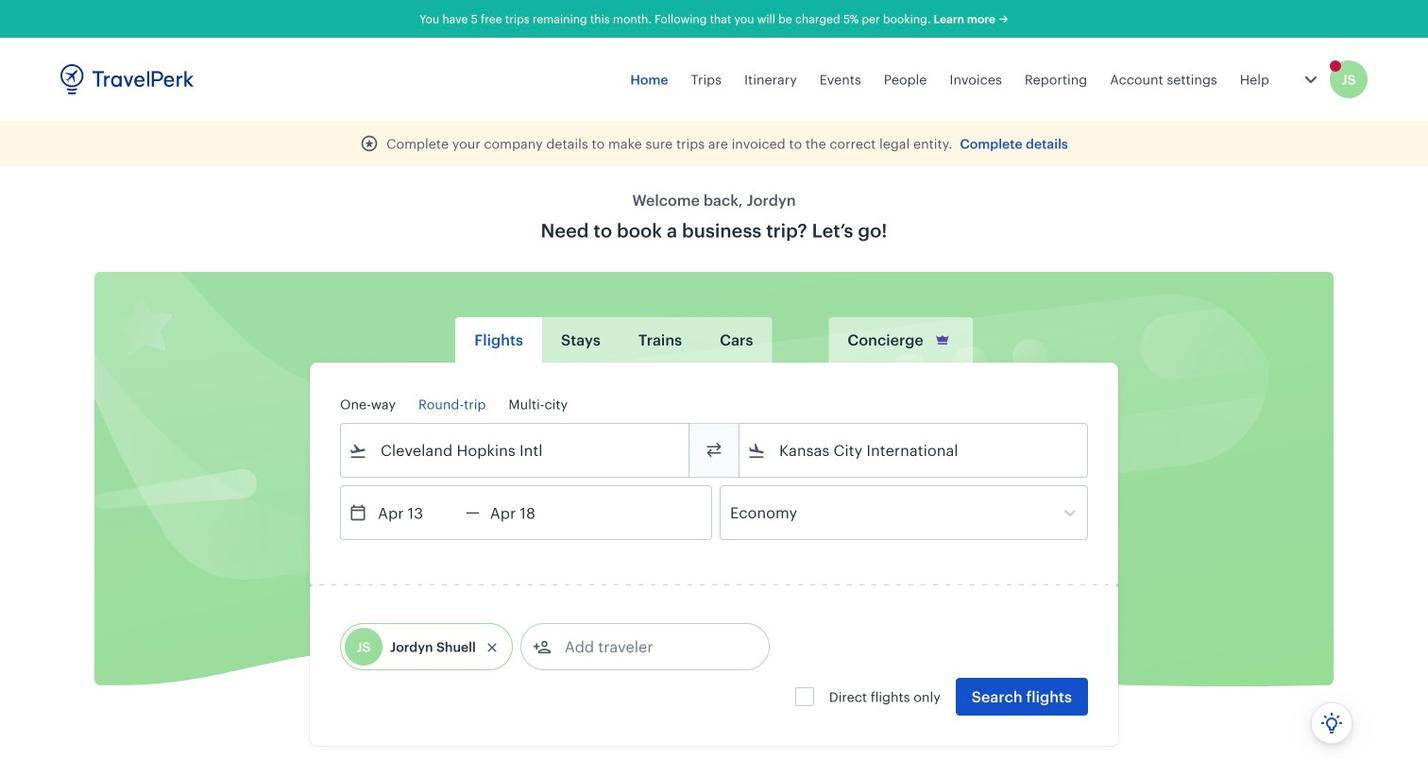 Task type: locate. For each thing, give the bounding box(es) containing it.
To search field
[[766, 435, 1063, 466]]



Task type: describe. For each thing, give the bounding box(es) containing it.
Add traveler search field
[[551, 632, 748, 662]]

From search field
[[367, 435, 664, 466]]

Return text field
[[480, 486, 578, 539]]

Depart text field
[[367, 486, 466, 539]]



Task type: vqa. For each thing, say whether or not it's contained in the screenshot.
To search box on the bottom of page
yes



